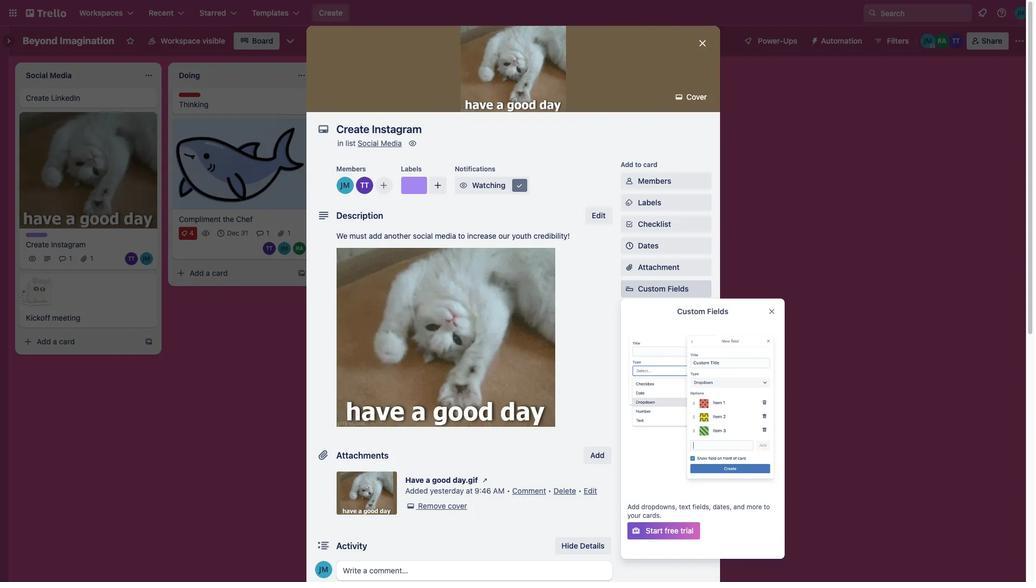Task type: vqa. For each thing, say whether or not it's contained in the screenshot.
field
no



Task type: describe. For each thing, give the bounding box(es) containing it.
dec
[[227, 229, 239, 237]]

labels link
[[621, 194, 712, 211]]

thinking link
[[179, 99, 304, 110]]

a for add a card button corresponding to create from template… icon
[[53, 337, 57, 346]]

1 vertical spatial fields
[[708, 307, 729, 316]]

create for create
[[319, 8, 343, 17]]

create for create linkedin
[[26, 93, 49, 102]]

your
[[628, 512, 641, 520]]

template
[[660, 479, 691, 488]]

sm image for automation
[[807, 32, 822, 47]]

added
[[406, 486, 428, 495]]

color: purple, title: none image
[[26, 233, 47, 237]]

primary element
[[0, 0, 1035, 26]]

checklist link
[[621, 216, 712, 233]]

beyond imagination
[[23, 35, 114, 46]]

1 vertical spatial edit
[[584, 486, 598, 495]]

must
[[350, 231, 367, 240]]

1 horizontal spatial share
[[983, 36, 1003, 45]]

add power-ups
[[638, 327, 694, 336]]

good
[[432, 475, 451, 485]]

0 horizontal spatial media
[[381, 139, 402, 148]]

workspace
[[161, 36, 201, 45]]

compliment
[[179, 214, 221, 224]]

social media button
[[621, 368, 712, 385]]

social media
[[638, 371, 684, 381]]

remove cover
[[418, 501, 468, 510]]

color: purple, title: none image
[[401, 177, 427, 194]]

create instagram link
[[26, 240, 151, 250]]

attachment button
[[621, 259, 712, 276]]

make
[[638, 479, 658, 488]]

customize views image
[[285, 36, 296, 46]]

Search field
[[878, 5, 972, 21]]

add button
[[584, 447, 612, 464]]

sm image for watching
[[458, 180, 469, 191]]

back to home image
[[26, 4, 66, 22]]

add power-ups link
[[621, 323, 712, 341]]

0 horizontal spatial ups
[[644, 312, 656, 320]]

edit inside button
[[592, 211, 606, 220]]

1 horizontal spatial share button
[[967, 32, 1010, 50]]

1 horizontal spatial custom
[[678, 307, 706, 316]]

edit link
[[584, 486, 598, 495]]

comment link
[[513, 486, 547, 495]]

1 vertical spatial custom fields
[[678, 307, 729, 316]]

make template link
[[621, 475, 712, 493]]

Write a comment text field
[[337, 561, 613, 581]]

description
[[337, 211, 384, 220]]

0 horizontal spatial labels
[[401, 165, 422, 173]]

in list social media
[[338, 139, 402, 148]]

thoughts
[[179, 93, 209, 101]]

close popover image
[[768, 307, 777, 316]]

imagination
[[60, 35, 114, 46]]

attachments
[[337, 451, 389, 460]]

the
[[223, 214, 234, 224]]

power- inside "button"
[[759, 36, 784, 45]]

0 horizontal spatial terry turtle (terryturtle) image
[[125, 252, 138, 265]]

power-ups inside "button"
[[759, 36, 798, 45]]

add members to card image
[[380, 180, 388, 191]]

create linkedin
[[26, 93, 80, 102]]

add inside add another list button
[[494, 70, 508, 79]]

9:46
[[475, 486, 492, 495]]

thinking
[[179, 100, 209, 109]]

31
[[241, 229, 248, 237]]

thoughts thinking
[[179, 93, 209, 109]]

sm image for archive
[[624, 505, 635, 516]]

increase
[[468, 231, 497, 240]]

credibility!
[[534, 231, 570, 240]]

edit button
[[586, 207, 613, 224]]

compliment the chef
[[179, 214, 253, 224]]

0 horizontal spatial power-
[[621, 312, 644, 320]]

1 horizontal spatial terry turtle (terryturtle) image
[[263, 242, 276, 255]]

dates
[[638, 241, 659, 250]]

filters
[[888, 36, 910, 45]]

media
[[435, 231, 456, 240]]

1 vertical spatial labels
[[638, 198, 662, 207]]

custom fields button
[[621, 284, 712, 294]]

automation inside button
[[822, 36, 863, 45]]

color: bold red, title: "thoughts" element
[[179, 93, 209, 101]]

added yesterday at 9:46 am
[[406, 486, 505, 495]]

add button
[[638, 393, 678, 402]]

0 notifications image
[[977, 6, 990, 19]]

cards.
[[643, 512, 662, 520]]

filters button
[[871, 32, 913, 50]]

at
[[466, 486, 473, 495]]

sm image inside watching "button"
[[515, 180, 525, 191]]

cover link
[[671, 88, 714, 106]]

terry turtle (terryturtle) image
[[949, 33, 964, 49]]

2 horizontal spatial card
[[644, 161, 658, 169]]

board
[[252, 36, 273, 45]]

add another list button
[[474, 63, 621, 86]]

am
[[494, 486, 505, 495]]

text
[[680, 503, 691, 511]]

0 horizontal spatial social
[[358, 139, 379, 148]]

ruby anderson (rubyanderson7) image
[[935, 33, 950, 49]]

meeting
[[52, 313, 80, 323]]

delete link
[[554, 486, 577, 495]]

add a card button for create from template… image
[[172, 265, 293, 282]]

card for create from template… icon
[[59, 337, 75, 346]]

add
[[369, 231, 382, 240]]

0 horizontal spatial jeremy miller (jeremymiller198) image
[[315, 561, 332, 578]]

add inside add dropdowns, text fields, dates, and more to your cards.
[[628, 503, 640, 511]]

ruby anderson (rubyanderson7) image
[[293, 242, 306, 255]]

star or unstar board image
[[126, 37, 135, 45]]

have
[[406, 475, 424, 485]]

dropdowns,
[[642, 503, 678, 511]]

4
[[190, 229, 194, 237]]

create from template… image
[[144, 338, 153, 346]]

yesterday
[[430, 486, 464, 495]]

archive link
[[621, 502, 712, 519]]

sm image for checklist
[[624, 219, 635, 230]]

we
[[337, 231, 348, 240]]

have a good day.gif
[[406, 475, 478, 485]]

kickoff meeting link
[[26, 313, 151, 324]]



Task type: locate. For each thing, give the bounding box(es) containing it.
create button
[[313, 4, 349, 22]]

2 horizontal spatial a
[[426, 475, 431, 485]]

add a card button for create from template… icon
[[19, 333, 140, 351]]

add a card down kickoff meeting
[[37, 337, 75, 346]]

sm image left make
[[624, 479, 635, 489]]

0 horizontal spatial power-ups
[[621, 312, 656, 320]]

1 horizontal spatial card
[[212, 268, 228, 277]]

automation left filters button
[[822, 36, 863, 45]]

1 vertical spatial custom
[[678, 307, 706, 316]]

cover
[[685, 92, 707, 101]]

dates button
[[621, 237, 712, 254]]

1 vertical spatial share
[[638, 527, 659, 536]]

remove cover link
[[406, 501, 468, 512]]

0 vertical spatial jeremy miller (jeremymiller198) image
[[1016, 6, 1028, 19]]

media up button
[[662, 371, 684, 381]]

our
[[499, 231, 510, 240]]

1 horizontal spatial power-
[[655, 327, 680, 336]]

2 horizontal spatial to
[[765, 503, 771, 511]]

custom
[[638, 284, 666, 293], [678, 307, 706, 316]]

0 vertical spatial social
[[358, 139, 379, 148]]

share
[[983, 36, 1003, 45], [638, 527, 659, 536]]

ups down custom fields button
[[680, 327, 694, 336]]

kickoff
[[26, 313, 50, 323]]

start free trial button
[[628, 522, 701, 540]]

0 horizontal spatial fields
[[668, 284, 689, 293]]

2 vertical spatial card
[[59, 337, 75, 346]]

1 vertical spatial power-ups
[[621, 312, 656, 320]]

0 vertical spatial share button
[[967, 32, 1010, 50]]

add a card button
[[172, 265, 293, 282], [19, 333, 140, 351]]

1 horizontal spatial add a card
[[190, 268, 228, 277]]

sm image inside watching "button"
[[458, 180, 469, 191]]

fields,
[[693, 503, 712, 511]]

another
[[510, 70, 538, 79], [384, 231, 411, 240]]

card
[[644, 161, 658, 169], [212, 268, 228, 277], [59, 337, 75, 346]]

2 vertical spatial create
[[26, 240, 49, 249]]

add another list
[[494, 70, 550, 79]]

copy image
[[624, 457, 635, 468]]

media up add members to card icon in the left top of the page
[[381, 139, 402, 148]]

add dropdowns, text fields, dates, and more to your cards.
[[628, 503, 771, 520]]

button
[[655, 393, 678, 402]]

to inside add dropdowns, text fields, dates, and more to your cards.
[[765, 503, 771, 511]]

0 horizontal spatial list
[[346, 139, 356, 148]]

day.gif
[[453, 475, 478, 485]]

search image
[[869, 9, 878, 17]]

1 vertical spatial social
[[638, 371, 660, 381]]

0 horizontal spatial card
[[59, 337, 75, 346]]

sm image inside checklist link
[[624, 219, 635, 230]]

workspace visible button
[[141, 32, 232, 50]]

checklist
[[638, 219, 672, 229]]

add a card button down kickoff meeting link
[[19, 333, 140, 351]]

0 horizontal spatial a
[[53, 337, 57, 346]]

custom down attachment
[[638, 284, 666, 293]]

move image
[[624, 436, 635, 446]]

share left show menu image
[[983, 36, 1003, 45]]

and
[[734, 503, 745, 511]]

sm image up 9:46
[[480, 475, 491, 486]]

upgrade image image
[[628, 325, 779, 490]]

0 vertical spatial add a card
[[190, 268, 228, 277]]

jeremy miller (jeremymiller198) image
[[1016, 6, 1028, 19], [315, 561, 332, 578]]

0 vertical spatial add a card button
[[172, 265, 293, 282]]

hide
[[562, 541, 579, 550]]

activity
[[337, 541, 368, 551]]

1 vertical spatial ups
[[644, 312, 656, 320]]

actions
[[621, 420, 645, 429]]

add a card for add a card button corresponding to create from template… icon
[[37, 337, 75, 346]]

0 vertical spatial custom
[[638, 284, 666, 293]]

fields inside custom fields button
[[668, 284, 689, 293]]

members link
[[621, 172, 712, 190]]

1 horizontal spatial add a card button
[[172, 265, 293, 282]]

to right media on the top
[[458, 231, 465, 240]]

2 vertical spatial a
[[426, 475, 431, 485]]

automation up social media
[[621, 355, 658, 363]]

2 vertical spatial to
[[765, 503, 771, 511]]

workspace visible
[[161, 36, 225, 45]]

ups up the add power-ups
[[644, 312, 656, 320]]

0 vertical spatial ups
[[784, 36, 798, 45]]

1 horizontal spatial social
[[638, 371, 660, 381]]

card for create from template… image
[[212, 268, 228, 277]]

1 horizontal spatial automation
[[822, 36, 863, 45]]

watching button
[[455, 177, 530, 194]]

sm image
[[807, 32, 822, 47], [515, 180, 525, 191], [624, 219, 635, 230], [480, 475, 491, 486], [624, 479, 635, 489], [624, 505, 635, 516]]

1 vertical spatial automation
[[621, 355, 658, 363]]

0 vertical spatial automation
[[822, 36, 863, 45]]

social up add button
[[638, 371, 660, 381]]

have\_a\_good\_day.gif image
[[337, 248, 555, 427]]

1 horizontal spatial media
[[662, 371, 684, 381]]

we must add another social media to increase our youth credibility!
[[337, 231, 570, 240]]

a
[[206, 268, 210, 277], [53, 337, 57, 346], [426, 475, 431, 485]]

sm image for members
[[624, 176, 635, 187]]

create
[[319, 8, 343, 17], [26, 93, 49, 102], [26, 240, 49, 249]]

details
[[580, 541, 605, 550]]

youth
[[512, 231, 532, 240]]

1 horizontal spatial jeremy miller (jeremymiller198) image
[[1016, 6, 1028, 19]]

1 horizontal spatial to
[[636, 161, 642, 169]]

1 vertical spatial a
[[53, 337, 57, 346]]

terry turtle (terryturtle) image left add members to card icon in the left top of the page
[[356, 177, 373, 194]]

1 horizontal spatial labels
[[638, 198, 662, 207]]

sm image inside automation button
[[807, 32, 822, 47]]

0 vertical spatial power-ups
[[759, 36, 798, 45]]

attachment
[[638, 263, 680, 272]]

2 horizontal spatial ups
[[784, 36, 798, 45]]

members down in
[[337, 165, 366, 173]]

0 vertical spatial custom fields
[[638, 284, 689, 293]]

terry turtle (terryturtle) image
[[356, 177, 373, 194], [263, 242, 276, 255], [125, 252, 138, 265]]

0 horizontal spatial custom
[[638, 284, 666, 293]]

0 vertical spatial power-
[[759, 36, 784, 45]]

add a card for add a card button associated with create from template… image
[[190, 268, 228, 277]]

1 vertical spatial list
[[346, 139, 356, 148]]

1 horizontal spatial list
[[540, 70, 550, 79]]

sm image for make template
[[624, 479, 635, 489]]

0 vertical spatial media
[[381, 139, 402, 148]]

0 vertical spatial list
[[540, 70, 550, 79]]

sm image right 'watching'
[[515, 180, 525, 191]]

1 vertical spatial media
[[662, 371, 684, 381]]

cover
[[448, 501, 468, 510]]

members down add to card
[[638, 176, 672, 185]]

media inside button
[[662, 371, 684, 381]]

1 vertical spatial share button
[[621, 523, 712, 541]]

create inside "link"
[[26, 93, 49, 102]]

add inside add button
[[591, 451, 605, 460]]

0 vertical spatial members
[[337, 165, 366, 173]]

hide details
[[562, 541, 605, 550]]

custom fields up add power-ups link
[[678, 307, 729, 316]]

delete
[[554, 486, 577, 495]]

members inside members link
[[638, 176, 672, 185]]

social right in
[[358, 139, 379, 148]]

1 vertical spatial power-
[[621, 312, 644, 320]]

Dec 31 checkbox
[[214, 227, 251, 240]]

1 vertical spatial jeremy miller (jeremymiller198) image
[[315, 561, 332, 578]]

hide details link
[[556, 537, 612, 555]]

card up members link
[[644, 161, 658, 169]]

0 vertical spatial share
[[983, 36, 1003, 45]]

0 vertical spatial edit
[[592, 211, 606, 220]]

1 horizontal spatial power-ups
[[759, 36, 798, 45]]

labels up color: purple, title: none image
[[401, 165, 422, 173]]

custom fields down the attachment button
[[638, 284, 689, 293]]

free
[[665, 526, 679, 535]]

social inside button
[[638, 371, 660, 381]]

1 horizontal spatial a
[[206, 268, 210, 277]]

create instagram
[[26, 240, 86, 249]]

dec 31
[[227, 229, 248, 237]]

add button button
[[621, 389, 712, 406]]

add a card
[[190, 268, 228, 277], [37, 337, 75, 346]]

members
[[337, 165, 366, 173], [638, 176, 672, 185]]

0 horizontal spatial add a card button
[[19, 333, 140, 351]]

0 horizontal spatial share button
[[621, 523, 712, 541]]

create from template… image
[[298, 269, 306, 277]]

0 vertical spatial fields
[[668, 284, 689, 293]]

start free trial
[[646, 526, 694, 535]]

0 vertical spatial to
[[636, 161, 642, 169]]

archive
[[638, 506, 665, 515]]

create linkedin link
[[26, 93, 151, 103]]

sm image inside members link
[[624, 176, 635, 187]]

linkedin
[[51, 93, 80, 102]]

custom up the add power-ups
[[678, 307, 706, 316]]

show menu image
[[1015, 36, 1026, 46]]

add a card down 4
[[190, 268, 228, 277]]

create for create instagram
[[26, 240, 49, 249]]

1 vertical spatial another
[[384, 231, 411, 240]]

0 vertical spatial labels
[[401, 165, 422, 173]]

chef
[[236, 214, 253, 224]]

1 vertical spatial card
[[212, 268, 228, 277]]

sm image inside archive link
[[624, 505, 635, 516]]

2 horizontal spatial power-
[[759, 36, 784, 45]]

automation button
[[807, 32, 869, 50]]

sm image left the checklist
[[624, 219, 635, 230]]

1 horizontal spatial ups
[[680, 327, 694, 336]]

0 horizontal spatial add a card
[[37, 337, 75, 346]]

sm image inside the labels link
[[624, 197, 635, 208]]

0 vertical spatial a
[[206, 268, 210, 277]]

trial
[[681, 526, 694, 535]]

sm image inside 'make template' link
[[624, 479, 635, 489]]

add to card
[[621, 161, 658, 169]]

1 horizontal spatial another
[[510, 70, 538, 79]]

add a card button down dec 31 option at the left of the page
[[172, 265, 293, 282]]

0 horizontal spatial to
[[458, 231, 465, 240]]

watching
[[472, 181, 506, 190]]

jeremy miller (jeremymiller198) image
[[921, 33, 936, 49], [337, 177, 354, 194], [278, 242, 291, 255], [140, 252, 153, 265]]

2 horizontal spatial terry turtle (terryturtle) image
[[356, 177, 373, 194]]

instagram
[[51, 240, 86, 249]]

0 horizontal spatial share
[[638, 527, 659, 536]]

add inside 'add button' button
[[638, 393, 653, 402]]

notifications
[[455, 165, 496, 173]]

sm image
[[674, 92, 685, 102], [408, 138, 418, 149], [624, 176, 635, 187], [458, 180, 469, 191], [624, 197, 635, 208], [406, 501, 416, 512]]

create inside button
[[319, 8, 343, 17]]

1 vertical spatial members
[[638, 176, 672, 185]]

card down meeting
[[59, 337, 75, 346]]

add inside add power-ups link
[[638, 327, 653, 336]]

sm image for labels
[[624, 197, 635, 208]]

labels
[[401, 165, 422, 173], [638, 198, 662, 207]]

open information menu image
[[997, 8, 1008, 18]]

beyond
[[23, 35, 58, 46]]

kickoff meeting
[[26, 313, 80, 323]]

a for add a card button associated with create from template… image
[[206, 268, 210, 277]]

0 horizontal spatial another
[[384, 231, 411, 240]]

remove
[[418, 501, 446, 510]]

2 vertical spatial ups
[[680, 327, 694, 336]]

dates,
[[713, 503, 732, 511]]

2 vertical spatial power-
[[655, 327, 680, 336]]

compliment the chef link
[[179, 214, 304, 225]]

comment
[[513, 486, 547, 495]]

1 vertical spatial to
[[458, 231, 465, 240]]

None text field
[[331, 120, 687, 139]]

card down dec 31 option at the left of the page
[[212, 268, 228, 277]]

0 vertical spatial create
[[319, 8, 343, 17]]

another inside button
[[510, 70, 538, 79]]

sm image right power-ups "button"
[[807, 32, 822, 47]]

custom inside button
[[638, 284, 666, 293]]

Board name text field
[[17, 32, 120, 50]]

sm image for remove cover
[[406, 501, 416, 512]]

sm image inside cover 'link'
[[674, 92, 685, 102]]

more
[[747, 503, 763, 511]]

0 vertical spatial card
[[644, 161, 658, 169]]

custom fields
[[638, 284, 689, 293], [678, 307, 729, 316]]

make template
[[638, 479, 691, 488]]

power-ups button
[[737, 32, 805, 50]]

labels up the checklist
[[638, 198, 662, 207]]

social
[[413, 231, 433, 240]]

terry turtle (terryturtle) image down create instagram link
[[125, 252, 138, 265]]

custom fields inside button
[[638, 284, 689, 293]]

0 vertical spatial another
[[510, 70, 538, 79]]

ups inside "button"
[[784, 36, 798, 45]]

ups left automation button
[[784, 36, 798, 45]]

1
[[267, 229, 270, 237], [288, 229, 291, 237], [69, 255, 72, 263], [90, 255, 93, 263]]

1 vertical spatial add a card
[[37, 337, 75, 346]]

share down the cards.
[[638, 527, 659, 536]]

1 vertical spatial add a card button
[[19, 333, 140, 351]]

list inside button
[[540, 70, 550, 79]]

power-ups
[[759, 36, 798, 45], [621, 312, 656, 320]]

sm image left archive
[[624, 505, 635, 516]]

1 vertical spatial create
[[26, 93, 49, 102]]

0 horizontal spatial automation
[[621, 355, 658, 363]]

start
[[646, 526, 663, 535]]

1 horizontal spatial members
[[638, 176, 672, 185]]

terry turtle (terryturtle) image left ruby anderson (rubyanderson7) icon
[[263, 242, 276, 255]]

to up members link
[[636, 161, 642, 169]]

list
[[540, 70, 550, 79], [346, 139, 356, 148]]

1 horizontal spatial fields
[[708, 307, 729, 316]]

share button
[[967, 32, 1010, 50], [621, 523, 712, 541]]

to right more
[[765, 503, 771, 511]]

0 horizontal spatial members
[[337, 165, 366, 173]]



